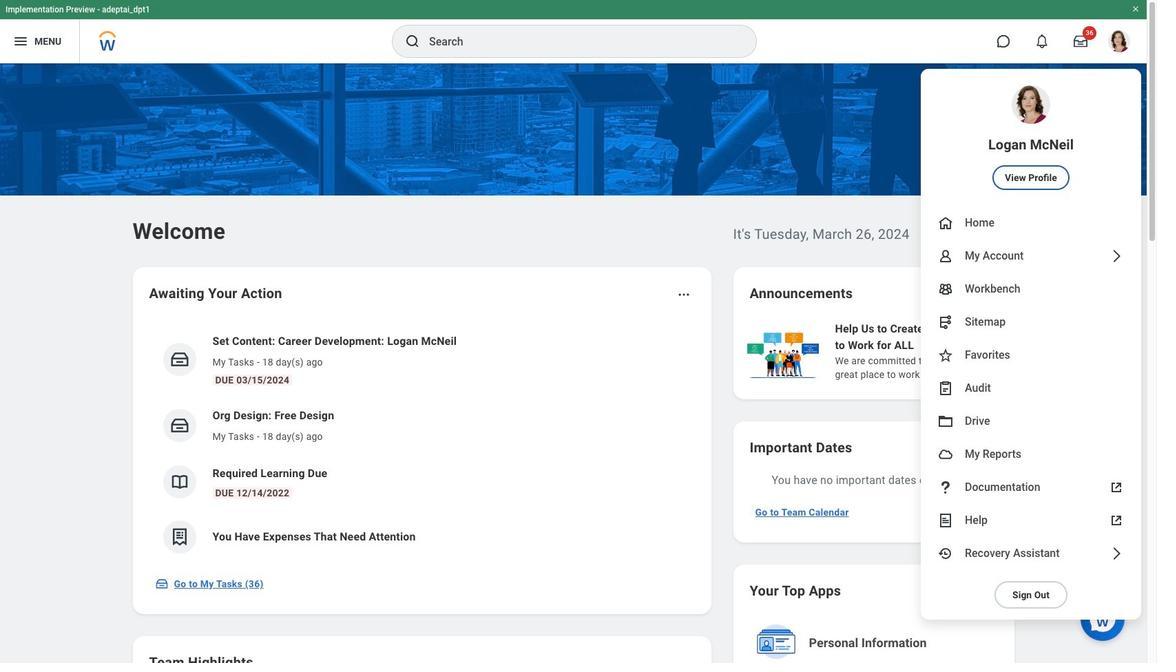Task type: describe. For each thing, give the bounding box(es) containing it.
0 horizontal spatial inbox image
[[155, 577, 168, 591]]

chevron right image
[[1108, 248, 1125, 264]]

inbox image
[[169, 415, 190, 436]]

dashboard expenses image
[[169, 527, 190, 548]]

ext link image for question image
[[1108, 479, 1125, 496]]

justify image
[[12, 33, 29, 50]]

Search Workday  search field
[[429, 26, 728, 56]]

4 menu item from the top
[[921, 273, 1141, 306]]

book open image
[[169, 472, 190, 492]]

folder open image
[[937, 413, 954, 430]]

avatar image
[[937, 446, 954, 463]]

chevron left small image
[[955, 287, 969, 300]]

chevron right image
[[1108, 545, 1125, 562]]

document image
[[937, 512, 954, 529]]

question image
[[937, 479, 954, 496]]

related actions image
[[677, 288, 690, 302]]

3 menu item from the top
[[921, 240, 1141, 273]]

inbox large image
[[1074, 34, 1088, 48]]

contact card matrix manager image
[[937, 281, 954, 298]]

ext link image for document icon
[[1108, 512, 1125, 529]]

chevron right small image
[[980, 287, 993, 300]]



Task type: vqa. For each thing, say whether or not it's contained in the screenshot.
11th Menu Item from the bottom
yes



Task type: locate. For each thing, give the bounding box(es) containing it.
ext link image
[[1108, 479, 1125, 496], [1108, 512, 1125, 529]]

logan mcneil image
[[1108, 30, 1130, 52]]

close environment banner image
[[1132, 5, 1140, 13]]

home image
[[937, 215, 954, 231]]

time image
[[937, 545, 954, 562]]

12 menu item from the top
[[921, 537, 1141, 570]]

1 menu item from the top
[[921, 69, 1141, 207]]

6 menu item from the top
[[921, 339, 1141, 372]]

endpoints image
[[937, 314, 954, 331]]

11 menu item from the top
[[921, 504, 1141, 537]]

list
[[744, 320, 1157, 383], [149, 322, 695, 565]]

7 menu item from the top
[[921, 372, 1141, 405]]

1 ext link image from the top
[[1108, 479, 1125, 496]]

2 menu item from the top
[[921, 207, 1141, 240]]

8 menu item from the top
[[921, 405, 1141, 438]]

1 horizontal spatial inbox image
[[169, 349, 190, 370]]

banner
[[0, 0, 1147, 620]]

status
[[923, 288, 945, 299]]

5 menu item from the top
[[921, 306, 1141, 339]]

10 menu item from the top
[[921, 471, 1141, 504]]

main content
[[0, 63, 1157, 663]]

user image
[[937, 248, 954, 264]]

1 vertical spatial inbox image
[[155, 577, 168, 591]]

2 ext link image from the top
[[1108, 512, 1125, 529]]

0 vertical spatial ext link image
[[1108, 479, 1125, 496]]

1 vertical spatial ext link image
[[1108, 512, 1125, 529]]

star image
[[937, 347, 954, 364]]

0 vertical spatial inbox image
[[169, 349, 190, 370]]

inbox image
[[169, 349, 190, 370], [155, 577, 168, 591]]

notifications large image
[[1035, 34, 1049, 48]]

1 horizontal spatial list
[[744, 320, 1157, 383]]

menu item
[[921, 69, 1141, 207], [921, 207, 1141, 240], [921, 240, 1141, 273], [921, 273, 1141, 306], [921, 306, 1141, 339], [921, 339, 1141, 372], [921, 372, 1141, 405], [921, 405, 1141, 438], [921, 438, 1141, 471], [921, 471, 1141, 504], [921, 504, 1141, 537], [921, 537, 1141, 570]]

menu
[[921, 69, 1141, 620]]

0 horizontal spatial list
[[149, 322, 695, 565]]

paste image
[[937, 380, 954, 397]]

search image
[[404, 33, 421, 50]]

9 menu item from the top
[[921, 438, 1141, 471]]



